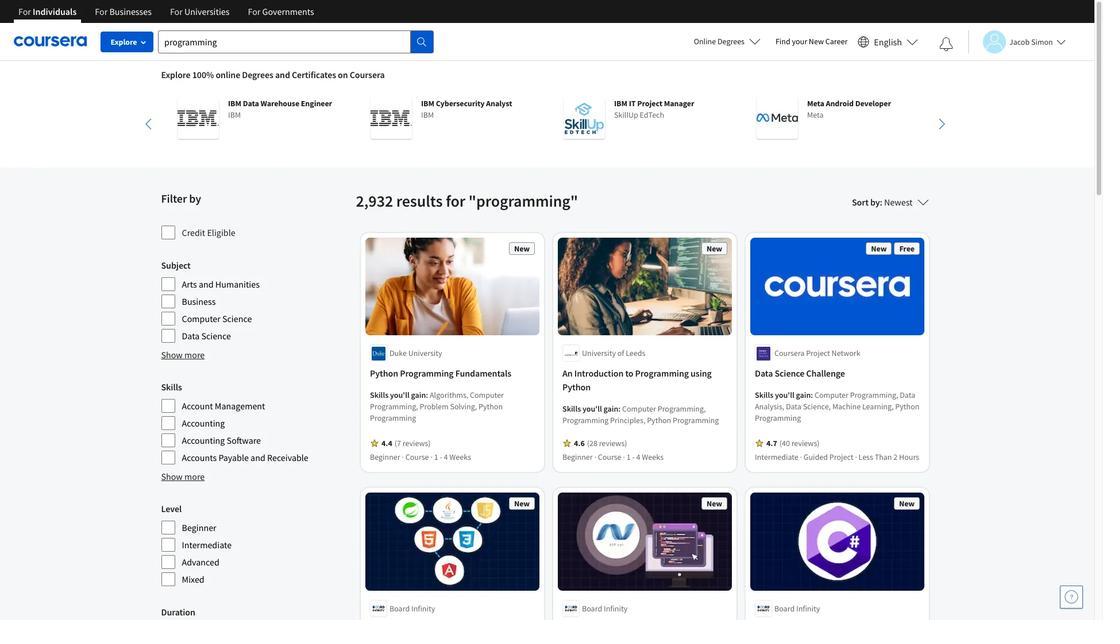 Task type: locate. For each thing, give the bounding box(es) containing it.
2 reviews) from the left
[[599, 439, 627, 449]]

1 vertical spatial and
[[199, 279, 214, 290]]

2 1 from the left
[[627, 453, 631, 463]]

2 vertical spatial science
[[775, 368, 805, 380]]

1 horizontal spatial gain
[[604, 404, 618, 415]]

1 show from the top
[[161, 350, 183, 361]]

1 horizontal spatial 1
[[627, 453, 631, 463]]

None search field
[[158, 30, 434, 53]]

0 vertical spatial intermediate
[[755, 453, 799, 463]]

2 - from the left
[[632, 453, 635, 463]]

0 horizontal spatial by
[[189, 191, 201, 206]]

show more button down "data science"
[[161, 348, 205, 362]]

programming, inside "computer programming, data analysis, data science, machine learning, python programming"
[[850, 391, 898, 401]]

1
[[434, 453, 438, 463], [627, 453, 631, 463]]

1 beginner · course · 1 - 4 weeks from the left
[[370, 453, 471, 463]]

0 vertical spatial more
[[185, 350, 205, 361]]

intermediate for intermediate
[[182, 540, 232, 551]]

1 horizontal spatial skills you'll gain :
[[562, 404, 622, 415]]

skillup edtech image
[[564, 98, 605, 139]]

0 horizontal spatial you'll
[[390, 391, 409, 401]]

weeks for to
[[642, 453, 664, 463]]

2 board from the left
[[582, 604, 602, 614]]

by for sort
[[871, 197, 880, 208]]

and right the arts
[[199, 279, 214, 290]]

1 4 from the left
[[444, 453, 448, 463]]

science
[[222, 313, 252, 325], [201, 331, 231, 342], [775, 368, 805, 380]]

degrees
[[718, 36, 745, 47], [242, 69, 274, 80]]

computer up the science,
[[815, 391, 849, 401]]

1 show more button from the top
[[161, 348, 205, 362]]

accounting for accounting software
[[182, 435, 225, 447]]

edtech
[[640, 110, 664, 120]]

beginner down the 4.6
[[562, 453, 593, 463]]

show more button
[[161, 348, 205, 362], [161, 470, 205, 484]]

help center image
[[1065, 591, 1079, 605]]

2 show more from the top
[[161, 471, 205, 483]]

gain
[[411, 391, 426, 401], [796, 391, 811, 401], [604, 404, 618, 415]]

python inside "computer programming, programming principles, python programming"
[[647, 416, 671, 426]]

gain up 'principles,'
[[604, 404, 618, 415]]

computer science
[[182, 313, 252, 325]]

2 course from the left
[[598, 453, 621, 463]]

skills you'll gain : up problem
[[370, 391, 430, 401]]

and up warehouse
[[275, 69, 290, 80]]

and down the software
[[251, 452, 265, 464]]

less
[[859, 453, 873, 463]]

- for to
[[632, 453, 635, 463]]

programming
[[400, 368, 454, 380], [635, 368, 689, 380], [370, 414, 416, 424], [755, 414, 801, 424], [562, 416, 609, 426], [673, 416, 719, 426]]

reviews) right (28
[[599, 439, 627, 449]]

skills
[[161, 382, 182, 393], [370, 391, 388, 401], [755, 391, 774, 401], [562, 404, 581, 415]]

developer
[[855, 98, 891, 109]]

by for filter
[[189, 191, 201, 206]]

1 down algorithms, computer programming, problem solving, python programming
[[434, 453, 438, 463]]

0 horizontal spatial ibm image
[[177, 98, 219, 139]]

engineer
[[301, 98, 332, 109]]

science for data science challenge
[[775, 368, 805, 380]]

2 beginner · course · 1 - 4 weeks from the left
[[562, 453, 664, 463]]

beginner · course · 1 - 4 weeks down 4.4 (7 reviews) in the bottom left of the page
[[370, 453, 471, 463]]

reviews) right (7
[[402, 439, 431, 449]]

0 horizontal spatial gain
[[411, 391, 426, 401]]

programming inside an introduction to programming using python
[[635, 368, 689, 380]]

0 horizontal spatial 4
[[444, 453, 448, 463]]

you'll up analysis, in the right of the page
[[775, 391, 795, 401]]

programming, for data science challenge
[[850, 391, 898, 401]]

show more down the accounts
[[161, 471, 205, 483]]

infinity
[[411, 604, 435, 614], [604, 604, 628, 614], [796, 604, 820, 614]]

skills group
[[161, 381, 349, 466]]

online
[[216, 69, 240, 80]]

board infinity
[[389, 604, 435, 614], [582, 604, 628, 614], [775, 604, 820, 614]]

0 horizontal spatial coursera
[[350, 69, 385, 80]]

course down 4.6 (28 reviews)
[[598, 453, 621, 463]]

2 show from the top
[[161, 471, 183, 483]]

2,932 results for "programming"
[[356, 191, 578, 212]]

0 vertical spatial meta
[[807, 98, 825, 109]]

0 horizontal spatial university
[[408, 349, 442, 359]]

1 horizontal spatial university
[[582, 349, 616, 359]]

0 horizontal spatial 1
[[434, 453, 438, 463]]

reviews) up guided
[[792, 439, 820, 449]]

2 for from the left
[[95, 6, 108, 17]]

subject
[[161, 260, 191, 271]]

you'll for programming
[[390, 391, 409, 401]]

1 horizontal spatial weeks
[[642, 453, 664, 463]]

1 horizontal spatial explore
[[161, 69, 191, 80]]

project left less
[[830, 453, 854, 463]]

beginner · course · 1 - 4 weeks
[[370, 453, 471, 463], [562, 453, 664, 463]]

1 course from the left
[[405, 453, 429, 463]]

for left universities
[[170, 6, 183, 17]]

0 horizontal spatial reviews)
[[402, 439, 431, 449]]

coursera right on
[[350, 69, 385, 80]]

: up 'principles,'
[[618, 404, 621, 415]]

1 vertical spatial project
[[806, 349, 830, 359]]

python
[[370, 368, 398, 380], [562, 382, 591, 393], [479, 402, 503, 412], [896, 402, 920, 412], [647, 416, 671, 426]]

programming up (7
[[370, 414, 416, 424]]

intermediate inside level group
[[182, 540, 232, 551]]

2 horizontal spatial programming,
[[850, 391, 898, 401]]

skills you'll gain :
[[370, 391, 430, 401], [755, 391, 815, 401], [562, 404, 622, 415]]

1 vertical spatial explore
[[161, 69, 191, 80]]

programming, down the using
[[658, 404, 706, 415]]

show more for accounts payable and receivable
[[161, 471, 205, 483]]

programming, inside algorithms, computer programming, problem solving, python programming
[[370, 402, 418, 412]]

0 horizontal spatial degrees
[[242, 69, 274, 80]]

2 horizontal spatial beginner
[[562, 453, 593, 463]]

intermediate for intermediate · guided project · less than 2 hours
[[755, 453, 799, 463]]

1 accounting from the top
[[182, 418, 225, 429]]

more down the accounts
[[185, 471, 205, 483]]

ibm for ibm cybersecurity analyst ibm
[[421, 98, 434, 109]]

science for computer science
[[222, 313, 252, 325]]

1 horizontal spatial by
[[871, 197, 880, 208]]

:
[[880, 197, 883, 208], [426, 391, 428, 401], [811, 391, 813, 401], [618, 404, 621, 415]]

100%
[[192, 69, 214, 80]]

science down coursera project network
[[775, 368, 805, 380]]

show down "data science"
[[161, 350, 183, 361]]

accounting up the accounts
[[182, 435, 225, 447]]

warehouse
[[260, 98, 299, 109]]

skills up the 4.6
[[562, 404, 581, 415]]

2 infinity from the left
[[604, 604, 628, 614]]

3 board infinity from the left
[[775, 604, 820, 614]]

0 horizontal spatial -
[[440, 453, 442, 463]]

4 down algorithms, computer programming, problem solving, python programming
[[444, 453, 448, 463]]

1 1 from the left
[[434, 453, 438, 463]]

network
[[832, 349, 861, 359]]

level group
[[161, 502, 349, 587]]

sort
[[852, 197, 869, 208]]

show
[[161, 350, 183, 361], [161, 471, 183, 483]]

0 vertical spatial degrees
[[718, 36, 745, 47]]

computer inside "computer programming, programming principles, python programming"
[[622, 404, 656, 415]]

course down 4.4 (7 reviews) in the bottom left of the page
[[405, 453, 429, 463]]

1 board from the left
[[389, 604, 410, 614]]

explore inside dropdown button
[[111, 37, 137, 47]]

it
[[629, 98, 636, 109]]

show notifications image
[[940, 37, 954, 51]]

1 reviews) from the left
[[402, 439, 431, 449]]

newest
[[885, 197, 913, 208]]

meta image
[[757, 98, 798, 139]]

1 vertical spatial show more button
[[161, 470, 205, 484]]

beginner down the 4.4 in the bottom left of the page
[[370, 453, 400, 463]]

2 horizontal spatial board infinity
[[775, 604, 820, 614]]

more for data
[[185, 350, 205, 361]]

free
[[900, 244, 915, 254]]

1 horizontal spatial beginner
[[370, 453, 400, 463]]

university up introduction
[[582, 349, 616, 359]]

ibm inside ibm it project manager skillup edtech
[[614, 98, 627, 109]]

0 vertical spatial show more
[[161, 350, 205, 361]]

1 horizontal spatial reviews)
[[599, 439, 627, 449]]

2 horizontal spatial board
[[775, 604, 795, 614]]

2 show more button from the top
[[161, 470, 205, 484]]

university up python programming fundamentals
[[408, 349, 442, 359]]

data
[[243, 98, 259, 109], [182, 331, 200, 342], [755, 368, 773, 380], [900, 391, 916, 401], [786, 402, 802, 412]]

skills up the 4.4 in the bottom left of the page
[[370, 391, 388, 401]]

level
[[161, 504, 182, 515]]

for left businesses
[[95, 6, 108, 17]]

2 horizontal spatial reviews)
[[792, 439, 820, 449]]

2 horizontal spatial infinity
[[796, 604, 820, 614]]

explore for explore 100% online degrees and certificates on coursera
[[161, 69, 191, 80]]

3 reviews) from the left
[[792, 439, 820, 449]]

weeks for fundamentals
[[449, 453, 471, 463]]

1 vertical spatial intermediate
[[182, 540, 232, 551]]

board
[[389, 604, 410, 614], [582, 604, 602, 614], [775, 604, 795, 614]]

for left "individuals"
[[18, 6, 31, 17]]

1 horizontal spatial infinity
[[604, 604, 628, 614]]

4 for from the left
[[248, 6, 261, 17]]

project up challenge
[[806, 349, 830, 359]]

for left 'governments'
[[248, 6, 261, 17]]

1 horizontal spatial ibm image
[[370, 98, 412, 139]]

1 for from the left
[[18, 6, 31, 17]]

show more button down the accounts
[[161, 470, 205, 484]]

skills inside group
[[161, 382, 182, 393]]

accounting down account
[[182, 418, 225, 429]]

programming, up learning, on the bottom right of the page
[[850, 391, 898, 401]]

0 horizontal spatial intermediate
[[182, 540, 232, 551]]

course
[[405, 453, 429, 463], [598, 453, 621, 463]]

for universities
[[170, 6, 230, 17]]

0 horizontal spatial and
[[199, 279, 214, 290]]

meta right meta image
[[807, 110, 824, 120]]

1 vertical spatial show
[[161, 471, 183, 483]]

programming down analysis, in the right of the page
[[755, 414, 801, 424]]

4 down 'principles,'
[[636, 453, 640, 463]]

skills you'll gain : for science
[[755, 391, 815, 401]]

eligible
[[207, 227, 236, 239]]

1 horizontal spatial board
[[582, 604, 602, 614]]

for governments
[[248, 6, 314, 17]]

filter by
[[161, 191, 201, 206]]

skills up account
[[161, 382, 182, 393]]

show more button for accounts
[[161, 470, 205, 484]]

universities
[[185, 6, 230, 17]]

by right sort
[[871, 197, 880, 208]]

2 · from the left
[[430, 453, 432, 463]]

android
[[826, 98, 854, 109]]

1 down 4.6 (28 reviews)
[[627, 453, 631, 463]]

0 vertical spatial show more button
[[161, 348, 205, 362]]

governments
[[262, 6, 314, 17]]

and
[[275, 69, 290, 80], [199, 279, 214, 290], [251, 452, 265, 464]]

you'll for science
[[775, 391, 795, 401]]

account
[[182, 401, 213, 412]]

: left newest
[[880, 197, 883, 208]]

algorithms,
[[430, 391, 468, 401]]

1 horizontal spatial you'll
[[583, 404, 602, 415]]

gain for science
[[796, 391, 811, 401]]

find your new career link
[[770, 34, 854, 49]]

0 horizontal spatial weeks
[[449, 453, 471, 463]]

reviews) for science
[[792, 439, 820, 449]]

0 vertical spatial accounting
[[182, 418, 225, 429]]

show for accounts
[[161, 471, 183, 483]]

1 vertical spatial coursera
[[775, 349, 805, 359]]

science down computer science
[[201, 331, 231, 342]]

python right learning, on the bottom right of the page
[[896, 402, 920, 412]]

python down the an
[[562, 382, 591, 393]]

for
[[446, 191, 466, 212]]

1 - from the left
[[440, 453, 442, 463]]

1 for introduction
[[627, 453, 631, 463]]

explore down for businesses
[[111, 37, 137, 47]]

2 horizontal spatial and
[[275, 69, 290, 80]]

intermediate up advanced
[[182, 540, 232, 551]]

software
[[227, 435, 261, 447]]

computer for computer programming, data analysis, data science, machine learning, python programming
[[815, 391, 849, 401]]

computer up 'principles,'
[[622, 404, 656, 415]]

project
[[637, 98, 663, 109], [806, 349, 830, 359], [830, 453, 854, 463]]

2 horizontal spatial skills you'll gain :
[[755, 391, 815, 401]]

: up the science,
[[811, 391, 813, 401]]

0 horizontal spatial board
[[389, 604, 410, 614]]

1 meta from the top
[[807, 98, 825, 109]]

gain for introduction
[[604, 404, 618, 415]]

- down algorithms, computer programming, problem solving, python programming
[[440, 453, 442, 463]]

1 horizontal spatial degrees
[[718, 36, 745, 47]]

ibm data warehouse engineer ibm
[[228, 98, 332, 120]]

programming down duke university
[[400, 368, 454, 380]]

0 vertical spatial explore
[[111, 37, 137, 47]]

2 accounting from the top
[[182, 435, 225, 447]]

1 vertical spatial show more
[[161, 471, 205, 483]]

2 horizontal spatial you'll
[[775, 391, 795, 401]]

project up edtech
[[637, 98, 663, 109]]

0 vertical spatial coursera
[[350, 69, 385, 80]]

: up problem
[[426, 391, 428, 401]]

an introduction to programming using python
[[562, 368, 712, 393]]

0 horizontal spatial infinity
[[411, 604, 435, 614]]

2 board infinity from the left
[[582, 604, 628, 614]]

0 vertical spatial and
[[275, 69, 290, 80]]

1 more from the top
[[185, 350, 205, 361]]

humanities
[[215, 279, 260, 290]]

weeks down solving,
[[449, 453, 471, 463]]

meta left "android"
[[807, 98, 825, 109]]

1 show more from the top
[[161, 350, 205, 361]]

0 horizontal spatial beginner
[[182, 523, 217, 534]]

2 more from the top
[[185, 471, 205, 483]]

1 for programming
[[434, 453, 438, 463]]

explore button
[[101, 32, 153, 52]]

0 horizontal spatial course
[[405, 453, 429, 463]]

1 horizontal spatial beginner · course · 1 - 4 weeks
[[562, 453, 664, 463]]

reviews) for programming
[[402, 439, 431, 449]]

computer inside "computer programming, data analysis, data science, machine learning, python programming"
[[815, 391, 849, 401]]

you'll up (28
[[583, 404, 602, 415]]

skills you'll gain : up analysis, in the right of the page
[[755, 391, 815, 401]]

programming, inside "computer programming, programming principles, python programming"
[[658, 404, 706, 415]]

python right solving,
[[479, 402, 503, 412]]

university of leeds
[[582, 349, 645, 359]]

intermediate down 4.7
[[755, 453, 799, 463]]

1 vertical spatial more
[[185, 471, 205, 483]]

more down "data science"
[[185, 350, 205, 361]]

4 · from the left
[[623, 453, 625, 463]]

skills you'll gain : up (28
[[562, 404, 622, 415]]

3 for from the left
[[170, 6, 183, 17]]

by
[[189, 191, 201, 206], [871, 197, 880, 208]]

beginner for python programming fundamentals
[[370, 453, 400, 463]]

1 horizontal spatial -
[[632, 453, 635, 463]]

programming, up (7
[[370, 402, 418, 412]]

python right 'principles,'
[[647, 416, 671, 426]]

0 horizontal spatial skills you'll gain :
[[370, 391, 430, 401]]

2 meta from the top
[[807, 110, 824, 120]]

accounts payable and receivable
[[182, 452, 309, 464]]

computer down fundamentals
[[470, 391, 504, 401]]

and inside skills group
[[251, 452, 265, 464]]

reviews)
[[402, 439, 431, 449], [599, 439, 627, 449], [792, 439, 820, 449]]

you'll down duke
[[390, 391, 409, 401]]

1 horizontal spatial intermediate
[[755, 453, 799, 463]]

explore left '100%'
[[161, 69, 191, 80]]

analysis,
[[755, 402, 784, 412]]

0 horizontal spatial programming,
[[370, 402, 418, 412]]

1 vertical spatial science
[[201, 331, 231, 342]]

1 ibm image from the left
[[177, 98, 219, 139]]

-
[[440, 453, 442, 463], [632, 453, 635, 463]]

0 horizontal spatial beginner · course · 1 - 4 weeks
[[370, 453, 471, 463]]

coursera
[[350, 69, 385, 80], [775, 349, 805, 359]]

1 vertical spatial accounting
[[182, 435, 225, 447]]

by right filter
[[189, 191, 201, 206]]

accounting for accounting
[[182, 418, 225, 429]]

science down humanities
[[222, 313, 252, 325]]

0 vertical spatial show
[[161, 350, 183, 361]]

show up level
[[161, 471, 183, 483]]

0 vertical spatial science
[[222, 313, 252, 325]]

ibm image for ibm data warehouse engineer ibm
[[177, 98, 219, 139]]

1 university from the left
[[408, 349, 442, 359]]

0 horizontal spatial board infinity
[[389, 604, 435, 614]]

0 vertical spatial project
[[637, 98, 663, 109]]

1 weeks from the left
[[449, 453, 471, 463]]

1 horizontal spatial course
[[598, 453, 621, 463]]

1 horizontal spatial board infinity
[[582, 604, 628, 614]]

intermediate
[[755, 453, 799, 463], [182, 540, 232, 551]]

1 vertical spatial meta
[[807, 110, 824, 120]]

2 vertical spatial and
[[251, 452, 265, 464]]

more for accounts
[[185, 471, 205, 483]]

1 horizontal spatial and
[[251, 452, 265, 464]]

4
[[444, 453, 448, 463], [636, 453, 640, 463]]

find
[[776, 36, 791, 47]]

skills up analysis, in the right of the page
[[755, 391, 774, 401]]

0 horizontal spatial explore
[[111, 37, 137, 47]]

show more down "data science"
[[161, 350, 205, 361]]

beginner · course · 1 - 4 weeks for programming
[[370, 453, 471, 463]]

- down 'principles,'
[[632, 453, 635, 463]]

: for data science challenge
[[811, 391, 813, 401]]

1 horizontal spatial 4
[[636, 453, 640, 463]]

you'll
[[390, 391, 409, 401], [775, 391, 795, 401], [583, 404, 602, 415]]

beginner up advanced
[[182, 523, 217, 534]]

beginner for an introduction to programming using python
[[562, 453, 593, 463]]

learning,
[[863, 402, 894, 412]]

2 4 from the left
[[636, 453, 640, 463]]

ibm image
[[177, 98, 219, 139], [370, 98, 412, 139]]

python down duke
[[370, 368, 398, 380]]

gain up problem
[[411, 391, 426, 401]]

2 weeks from the left
[[642, 453, 664, 463]]

coursera up data science challenge
[[775, 349, 805, 359]]

accounting
[[182, 418, 225, 429], [182, 435, 225, 447]]

gain up the science,
[[796, 391, 811, 401]]

computer down business on the top of the page
[[182, 313, 221, 325]]

1 horizontal spatial programming,
[[658, 404, 706, 415]]

weeks down "computer programming, programming principles, python programming"
[[642, 453, 664, 463]]

programming right to
[[635, 368, 689, 380]]

python programming fundamentals link
[[370, 367, 535, 381]]

2 horizontal spatial gain
[[796, 391, 811, 401]]

computer inside subject group
[[182, 313, 221, 325]]

beginner · course · 1 - 4 weeks down 4.6 (28 reviews)
[[562, 453, 664, 463]]

2 ibm image from the left
[[370, 98, 412, 139]]

3 · from the left
[[594, 453, 596, 463]]



Task type: vqa. For each thing, say whether or not it's contained in the screenshot.
Show more button
yes



Task type: describe. For each thing, give the bounding box(es) containing it.
4.4
[[381, 439, 392, 449]]

receivable
[[267, 452, 309, 464]]

sort by : newest
[[852, 197, 913, 208]]

certificates
[[292, 69, 336, 80]]

duke university
[[389, 349, 442, 359]]

: for python programming fundamentals
[[426, 391, 428, 401]]

python inside an introduction to programming using python
[[562, 382, 591, 393]]

ibm cybersecurity analyst ibm
[[421, 98, 512, 120]]

online degrees
[[694, 36, 745, 47]]

1 horizontal spatial coursera
[[775, 349, 805, 359]]

machine
[[833, 402, 861, 412]]

reviews) for introduction
[[599, 439, 627, 449]]

management
[[215, 401, 265, 412]]

for for businesses
[[95, 6, 108, 17]]

1 infinity from the left
[[411, 604, 435, 614]]

beginner inside level group
[[182, 523, 217, 534]]

your
[[792, 36, 808, 47]]

4.7
[[767, 439, 777, 449]]

computer programming, data analysis, data science, machine learning, python programming
[[755, 391, 920, 424]]

2 vertical spatial project
[[830, 453, 854, 463]]

accounts
[[182, 452, 217, 464]]

3 infinity from the left
[[796, 604, 820, 614]]

ibm for ibm it project manager skillup edtech
[[614, 98, 627, 109]]

an introduction to programming using python link
[[562, 367, 727, 395]]

ibm image for ibm cybersecurity analyst ibm
[[370, 98, 412, 139]]

duke
[[389, 349, 407, 359]]

1 board infinity from the left
[[389, 604, 435, 614]]

and inside subject group
[[199, 279, 214, 290]]

show more for data science
[[161, 350, 205, 361]]

skills for an introduction to programming using python
[[562, 404, 581, 415]]

english button
[[854, 23, 923, 60]]

you'll for introduction
[[583, 404, 602, 415]]

science,
[[803, 402, 831, 412]]

4.4 (7 reviews)
[[381, 439, 431, 449]]

challenge
[[806, 368, 845, 380]]

duration
[[161, 607, 195, 619]]

introduction
[[574, 368, 624, 380]]

What do you want to learn? text field
[[158, 30, 411, 53]]

online
[[694, 36, 716, 47]]

using
[[691, 368, 712, 380]]

mixed
[[182, 574, 205, 586]]

2,932
[[356, 191, 393, 212]]

credit
[[182, 227, 205, 239]]

5 · from the left
[[800, 453, 802, 463]]

data inside the ibm data warehouse engineer ibm
[[243, 98, 259, 109]]

jacob simon button
[[969, 30, 1066, 53]]

1 · from the left
[[402, 453, 404, 463]]

subject group
[[161, 259, 349, 344]]

data science challenge
[[755, 368, 845, 380]]

4.7 (40 reviews)
[[767, 439, 820, 449]]

- for fundamentals
[[440, 453, 442, 463]]

solving,
[[450, 402, 477, 412]]

3 board from the left
[[775, 604, 795, 614]]

of
[[618, 349, 624, 359]]

skills you'll gain : for programming
[[370, 391, 430, 401]]

2 university from the left
[[582, 349, 616, 359]]

simon
[[1032, 37, 1054, 47]]

4 for to
[[636, 453, 640, 463]]

for for universities
[[170, 6, 183, 17]]

skillup
[[614, 110, 638, 120]]

advanced
[[182, 557, 219, 569]]

business
[[182, 296, 216, 308]]

beginner · course · 1 - 4 weeks for introduction
[[562, 453, 664, 463]]

coursera image
[[14, 32, 87, 51]]

payable
[[219, 452, 249, 464]]

banner navigation
[[9, 0, 323, 32]]

degrees inside online degrees dropdown button
[[718, 36, 745, 47]]

analyst
[[486, 98, 512, 109]]

leeds
[[626, 349, 645, 359]]

arts
[[182, 279, 197, 290]]

show more button for data
[[161, 348, 205, 362]]

credit eligible
[[182, 227, 236, 239]]

individuals
[[33, 6, 77, 17]]

intermediate · guided project · less than 2 hours
[[755, 453, 920, 463]]

programming up the 4.6
[[562, 416, 609, 426]]

skills for data science challenge
[[755, 391, 774, 401]]

on
[[338, 69, 348, 80]]

python inside algorithms, computer programming, problem solving, python programming
[[479, 402, 503, 412]]

course for introduction
[[598, 453, 621, 463]]

fundamentals
[[455, 368, 511, 380]]

(40
[[780, 439, 790, 449]]

cybersecurity
[[436, 98, 485, 109]]

python programming fundamentals
[[370, 368, 511, 380]]

4 for fundamentals
[[444, 453, 448, 463]]

an
[[562, 368, 573, 380]]

(7
[[394, 439, 401, 449]]

data inside subject group
[[182, 331, 200, 342]]

new inside find your new career 'link'
[[809, 36, 824, 47]]

explore for explore
[[111, 37, 137, 47]]

for for individuals
[[18, 6, 31, 17]]

to
[[625, 368, 633, 380]]

computer programming, programming principles, python programming
[[562, 404, 719, 426]]

computer for computer programming, programming principles, python programming
[[622, 404, 656, 415]]

coursera project network
[[775, 349, 861, 359]]

course for programming
[[405, 453, 429, 463]]

skills you'll gain : for introduction
[[562, 404, 622, 415]]

: for an introduction to programming using python
[[618, 404, 621, 415]]

results
[[396, 191, 443, 212]]

for individuals
[[18, 6, 77, 17]]

4.6 (28 reviews)
[[574, 439, 627, 449]]

project inside ibm it project manager skillup edtech
[[637, 98, 663, 109]]

computer inside algorithms, computer programming, problem solving, python programming
[[470, 391, 504, 401]]

computer for computer science
[[182, 313, 221, 325]]

1 vertical spatial degrees
[[242, 69, 274, 80]]

6 · from the left
[[855, 453, 857, 463]]

manager
[[664, 98, 694, 109]]

hours
[[899, 453, 920, 463]]

show for data
[[161, 350, 183, 361]]

(28
[[587, 439, 597, 449]]

jacob
[[1010, 37, 1030, 47]]

meta android developer meta
[[807, 98, 891, 120]]

guided
[[804, 453, 828, 463]]

jacob simon
[[1010, 37, 1054, 47]]

4.6
[[574, 439, 585, 449]]

english
[[875, 36, 903, 47]]

2
[[894, 453, 898, 463]]

science for data science
[[201, 331, 231, 342]]

filter
[[161, 191, 187, 206]]

programming inside python programming fundamentals link
[[400, 368, 454, 380]]

ibm for ibm data warehouse engineer ibm
[[228, 98, 241, 109]]

accounting software
[[182, 435, 261, 447]]

"programming"
[[469, 191, 578, 212]]

explore 100% online degrees and certificates on coursera
[[161, 69, 385, 80]]

gain for programming
[[411, 391, 426, 401]]

programming, for an introduction to programming using python
[[658, 404, 706, 415]]

for for governments
[[248, 6, 261, 17]]

programming down the using
[[673, 416, 719, 426]]

businesses
[[109, 6, 152, 17]]

skills for python programming fundamentals
[[370, 391, 388, 401]]

for businesses
[[95, 6, 152, 17]]

programming inside "computer programming, data analysis, data science, machine learning, python programming"
[[755, 414, 801, 424]]

programming inside algorithms, computer programming, problem solving, python programming
[[370, 414, 416, 424]]

ibm it project manager skillup edtech
[[614, 98, 694, 120]]

python inside "computer programming, data analysis, data science, machine learning, python programming"
[[896, 402, 920, 412]]

than
[[875, 453, 892, 463]]

career
[[826, 36, 848, 47]]



